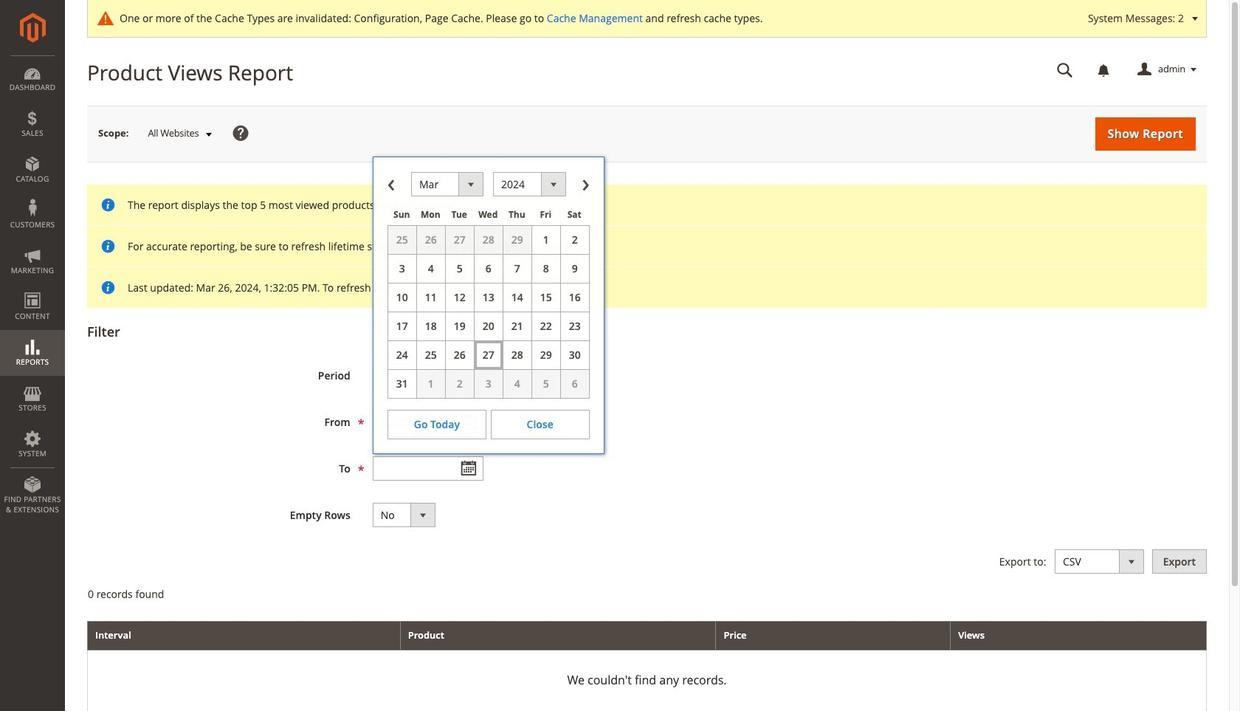 Task type: locate. For each thing, give the bounding box(es) containing it.
None text field
[[1047, 57, 1084, 83], [373, 410, 484, 434], [1047, 57, 1084, 83], [373, 410, 484, 434]]

menu bar
[[0, 55, 65, 522]]

None text field
[[373, 456, 484, 481]]



Task type: describe. For each thing, give the bounding box(es) containing it.
magento admin panel image
[[20, 13, 45, 43]]



Task type: vqa. For each thing, say whether or not it's contained in the screenshot.
To text field at the top right of page
no



